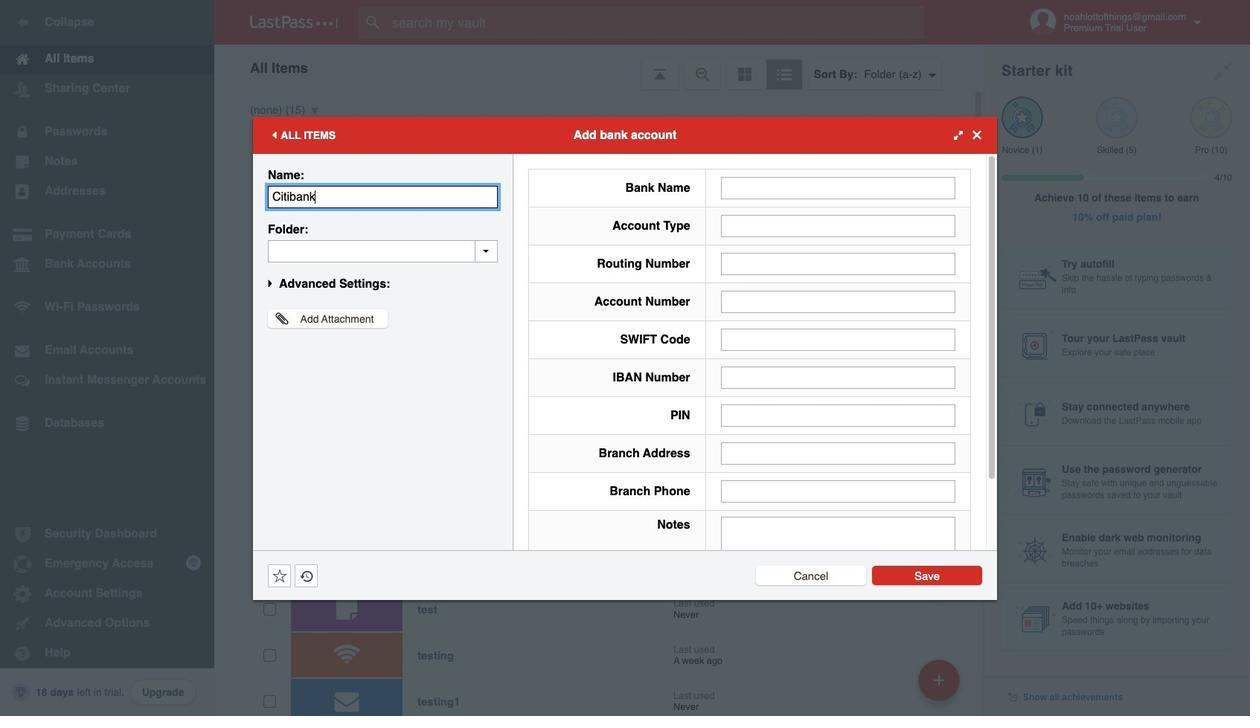 Task type: describe. For each thing, give the bounding box(es) containing it.
search my vault text field
[[359, 6, 954, 39]]

lastpass image
[[250, 16, 338, 29]]

Search search field
[[359, 6, 954, 39]]



Task type: locate. For each thing, give the bounding box(es) containing it.
vault options navigation
[[214, 45, 984, 89]]

new item image
[[934, 676, 945, 686]]

dialog
[[253, 116, 997, 619]]

None text field
[[721, 215, 956, 237], [721, 291, 956, 313], [721, 405, 956, 427], [721, 443, 956, 465], [721, 517, 956, 609], [721, 215, 956, 237], [721, 291, 956, 313], [721, 405, 956, 427], [721, 443, 956, 465], [721, 517, 956, 609]]

main navigation navigation
[[0, 0, 214, 717]]

None text field
[[721, 177, 956, 199], [268, 186, 498, 208], [268, 240, 498, 262], [721, 253, 956, 275], [721, 329, 956, 351], [721, 367, 956, 389], [721, 480, 956, 503], [721, 177, 956, 199], [268, 186, 498, 208], [268, 240, 498, 262], [721, 253, 956, 275], [721, 329, 956, 351], [721, 367, 956, 389], [721, 480, 956, 503]]

new item navigation
[[913, 656, 969, 717]]



